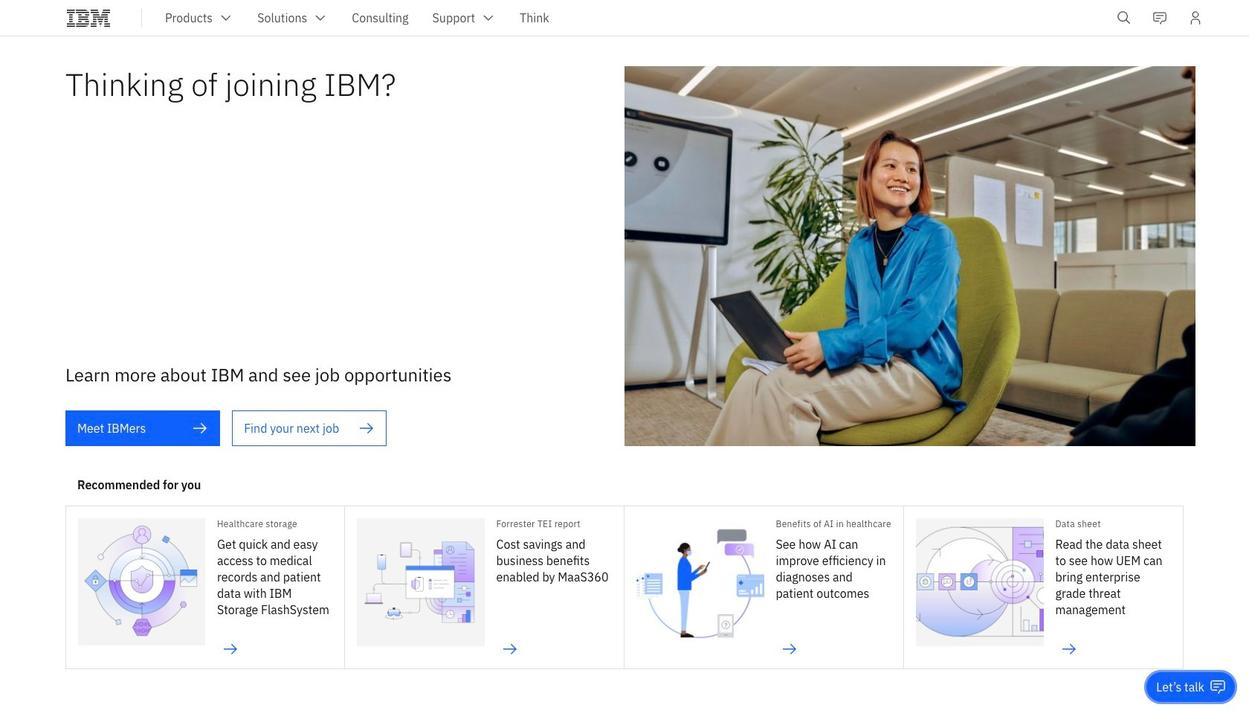 Task type: describe. For each thing, give the bounding box(es) containing it.
let's talk element
[[1157, 679, 1205, 696]]



Task type: vqa. For each thing, say whether or not it's contained in the screenshot.
Your privacy choices "element"
no



